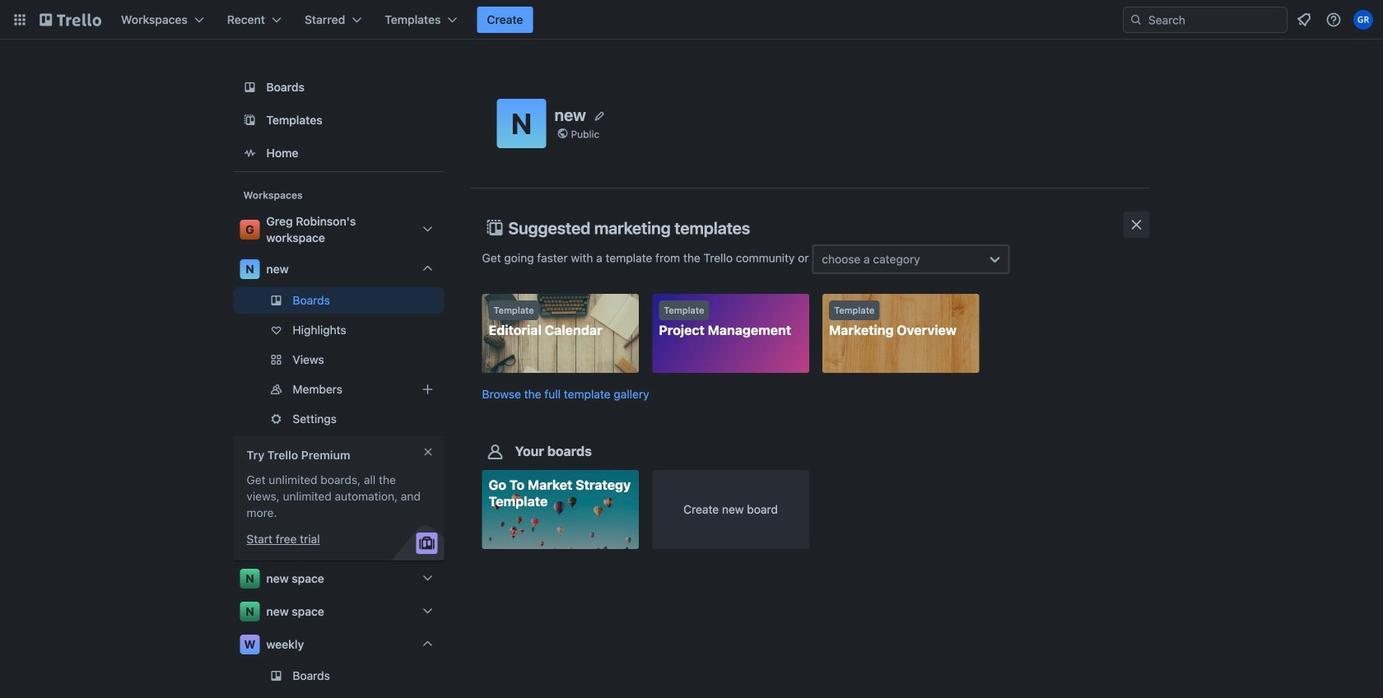 Task type: describe. For each thing, give the bounding box(es) containing it.
template board image
[[240, 110, 260, 130]]

primary element
[[0, 0, 1383, 40]]

0 notifications image
[[1294, 10, 1314, 30]]

open information menu image
[[1326, 12, 1342, 28]]

home image
[[240, 143, 260, 163]]

greg robinson (gregrobinson96) image
[[1354, 10, 1373, 30]]



Task type: vqa. For each thing, say whether or not it's contained in the screenshot.
Create
no



Task type: locate. For each thing, give the bounding box(es) containing it.
search image
[[1130, 13, 1143, 26]]

Search field
[[1123, 7, 1288, 33]]

back to home image
[[40, 7, 101, 33]]

add image
[[418, 380, 438, 399]]

board image
[[240, 77, 260, 97]]



